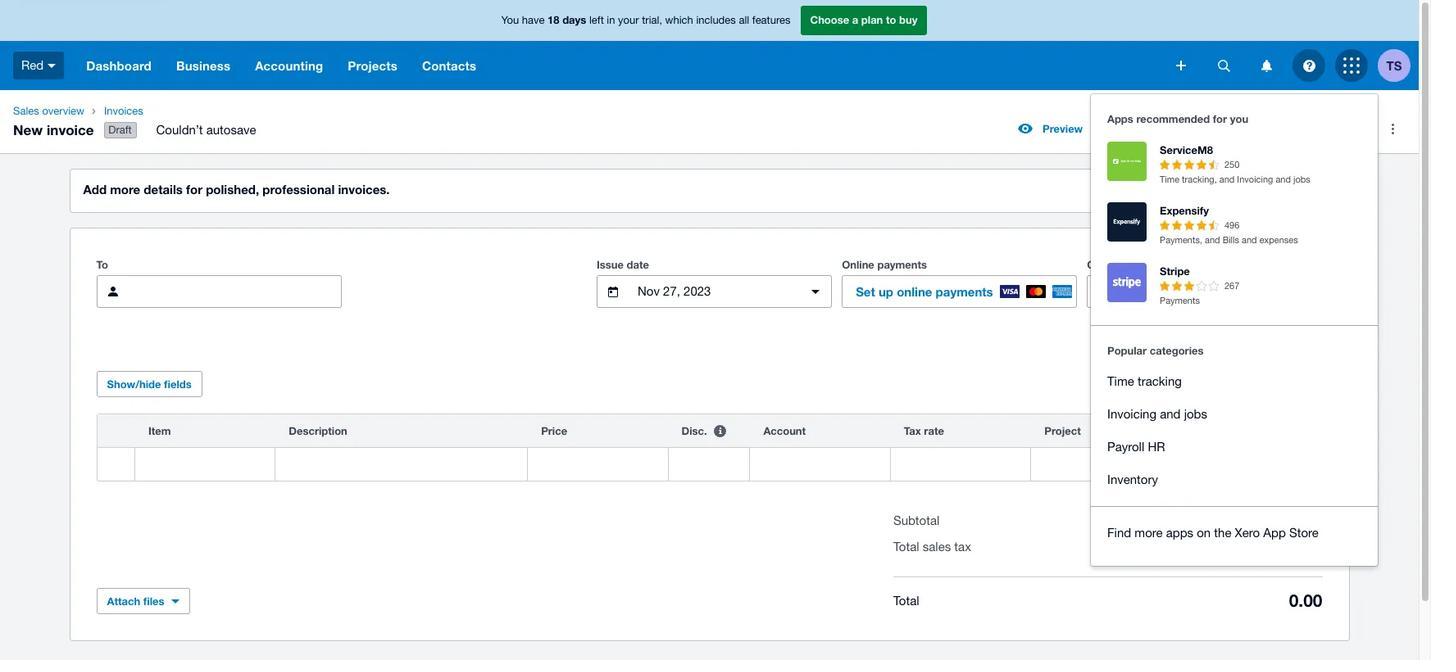Task type: locate. For each thing, give the bounding box(es) containing it.
store
[[1290, 526, 1319, 540]]

0 vertical spatial 0.00
[[1299, 514, 1323, 528]]

1 horizontal spatial &
[[1288, 122, 1296, 135]]

issue date
[[597, 258, 649, 272]]

online
[[842, 258, 875, 272]]

issue
[[597, 258, 624, 272]]

time inside app recommendations "element"
[[1160, 175, 1180, 184]]

and right bills
[[1242, 235, 1257, 245]]

time inside time tracking link
[[1108, 375, 1135, 389]]

2 & from the left
[[1288, 122, 1296, 135]]

jobs up "amount"
[[1185, 408, 1208, 421]]

time tracking, and invoicing and jobs
[[1160, 175, 1311, 184]]

jobs down email
[[1294, 175, 1311, 184]]

accounting button
[[243, 41, 336, 90]]

1 horizontal spatial for
[[1157, 185, 1171, 198]]

invoice line item list element
[[96, 414, 1323, 482]]

total down subtotal
[[894, 540, 920, 554]]

choose
[[811, 13, 850, 26]]

1 horizontal spatial more
[[1135, 526, 1163, 540]]

which
[[665, 14, 694, 26]]

&
[[1141, 122, 1149, 135], [1288, 122, 1296, 135]]

banner
[[0, 0, 1419, 567]]

add more details for polished, professional invoices.
[[83, 182, 390, 197]]

more
[[110, 182, 140, 197], [1135, 526, 1163, 540]]

0 vertical spatial time
[[1160, 175, 1180, 184]]

2 horizontal spatial for
[[1213, 112, 1228, 125]]

your
[[618, 14, 639, 26]]

0 vertical spatial invoicing
[[1238, 175, 1274, 184]]

None field
[[135, 449, 275, 481]]

add for add details
[[1232, 185, 1253, 198]]

red
[[21, 58, 44, 72]]

business
[[176, 58, 231, 73]]

for left you
[[1213, 112, 1228, 125]]

& for close
[[1141, 122, 1149, 135]]

1 total from the top
[[894, 540, 920, 554]]

& left email
[[1288, 122, 1296, 135]]

1 horizontal spatial svg image
[[1262, 59, 1272, 72]]

for inside banner
[[1213, 112, 1228, 125]]

1 vertical spatial total
[[894, 594, 920, 608]]

add more details for polished, professional invoices. status
[[70, 170, 1349, 212]]

1 vertical spatial more
[[1135, 526, 1163, 540]]

invoicing up add details
[[1238, 175, 1274, 184]]

details down time tracking, and invoicing and jobs
[[1256, 185, 1289, 198]]

tax rate
[[904, 425, 945, 438]]

more inside 'button'
[[1135, 526, 1163, 540]]

time up skip for now
[[1160, 175, 1180, 184]]

group
[[1091, 94, 1378, 567]]

Issue date text field
[[636, 276, 793, 308]]

1 svg image from the left
[[1218, 59, 1230, 72]]

payroll hr link
[[1091, 431, 1378, 464]]

rate
[[924, 425, 945, 438]]

1 horizontal spatial payments
[[936, 285, 993, 299]]

1 vertical spatial 0.00
[[1299, 540, 1323, 554]]

expenses
[[1260, 235, 1299, 245]]

0 horizontal spatial add
[[83, 182, 107, 197]]

0 horizontal spatial jobs
[[1185, 408, 1208, 421]]

jobs
[[1294, 175, 1311, 184], [1185, 408, 1208, 421]]

& right save
[[1141, 122, 1149, 135]]

a
[[853, 13, 859, 26]]

for left polished,
[[186, 182, 203, 197]]

categories
[[1150, 344, 1204, 358]]

show/hide
[[107, 378, 161, 391]]

svg image left the ts
[[1344, 57, 1360, 74]]

1 horizontal spatial invoicing
[[1238, 175, 1274, 184]]

have
[[522, 14, 545, 26]]

approve & email button
[[1232, 116, 1337, 142]]

svg image
[[1218, 59, 1230, 72], [1262, 59, 1272, 72]]

and up add details
[[1276, 175, 1291, 184]]

group containing time tracking
[[1091, 94, 1378, 567]]

currency united states dollar
[[1088, 258, 1237, 299]]

svg image up approve
[[1262, 59, 1272, 72]]

0 vertical spatial total
[[894, 540, 920, 554]]

price
[[541, 425, 568, 438]]

1 horizontal spatial jobs
[[1294, 175, 1311, 184]]

tax
[[904, 425, 921, 438]]

& for email
[[1288, 122, 1296, 135]]

add down time tracking, and invoicing and jobs
[[1232, 185, 1253, 198]]

18
[[548, 13, 560, 26]]

svg image up apps recommended for you
[[1218, 59, 1230, 72]]

0 horizontal spatial details
[[144, 182, 183, 197]]

to
[[886, 13, 897, 26]]

svg image
[[1344, 57, 1360, 74], [1303, 59, 1316, 72], [1177, 61, 1186, 71], [48, 64, 56, 68]]

tax
[[955, 540, 972, 554]]

trial,
[[642, 14, 663, 26]]

attach files button
[[96, 589, 190, 615]]

inventory link
[[1091, 464, 1378, 497]]

disc.
[[682, 425, 707, 438]]

time for time tracking, and invoicing and jobs
[[1160, 175, 1180, 184]]

add down invoice
[[83, 182, 107, 197]]

description
[[289, 425, 348, 438]]

svg image up email
[[1303, 59, 1316, 72]]

more for apps
[[1135, 526, 1163, 540]]

ts button
[[1378, 41, 1419, 90]]

contact element
[[96, 276, 342, 308]]

invoicing and jobs link
[[1091, 399, 1378, 431]]

0 horizontal spatial more
[[110, 182, 140, 197]]

payments inside set up online payments popup button
[[936, 285, 993, 299]]

2 total from the top
[[894, 594, 920, 608]]

popular
[[1108, 344, 1147, 358]]

item
[[148, 425, 171, 438]]

app recommendations element
[[1091, 134, 1378, 404]]

contacts button
[[410, 41, 489, 90]]

total sales tax
[[894, 540, 972, 554]]

0 horizontal spatial &
[[1141, 122, 1149, 135]]

& inside button
[[1141, 122, 1149, 135]]

united
[[1127, 285, 1163, 299]]

add
[[83, 182, 107, 197], [1232, 185, 1253, 198]]

1 horizontal spatial time
[[1160, 175, 1180, 184]]

more inside status
[[110, 182, 140, 197]]

total for total
[[894, 594, 920, 608]]

1 horizontal spatial add
[[1232, 185, 1253, 198]]

add for add more details for polished, professional invoices.
[[83, 182, 107, 197]]

add inside add details button
[[1232, 185, 1253, 198]]

payments up online
[[878, 258, 927, 272]]

project
[[1045, 425, 1081, 438]]

online payments
[[842, 258, 927, 272]]

details down couldn't
[[144, 182, 183, 197]]

svg image right red
[[48, 64, 56, 68]]

attach files
[[107, 595, 164, 609]]

for
[[1213, 112, 1228, 125], [186, 182, 203, 197], [1157, 185, 1171, 198]]

1 vertical spatial payments
[[936, 285, 993, 299]]

more down draft
[[110, 182, 140, 197]]

0.00
[[1299, 514, 1323, 528], [1299, 540, 1323, 554], [1289, 591, 1323, 612]]

for left now
[[1157, 185, 1171, 198]]

0 horizontal spatial svg image
[[1218, 59, 1230, 72]]

1 horizontal spatial details
[[1256, 185, 1289, 198]]

1 vertical spatial invoicing
[[1108, 408, 1157, 421]]

2 vertical spatial 0.00
[[1289, 591, 1323, 612]]

date
[[627, 258, 649, 272]]

more information on discount image
[[704, 415, 737, 448]]

projects
[[348, 58, 398, 73]]

days
[[563, 13, 587, 26]]

0 horizontal spatial payments
[[878, 258, 927, 272]]

0.00 for subtotal
[[1299, 514, 1323, 528]]

Price field
[[528, 449, 668, 481]]

total down total sales tax
[[894, 594, 920, 608]]

payments
[[878, 258, 927, 272], [936, 285, 993, 299]]

details inside add details button
[[1256, 185, 1289, 198]]

close
[[1152, 122, 1179, 135]]

more right find
[[1135, 526, 1163, 540]]

you
[[501, 14, 519, 26]]

tracking,
[[1182, 175, 1217, 184]]

1 vertical spatial time
[[1108, 375, 1135, 389]]

recommended
[[1137, 112, 1210, 125]]

and
[[1220, 175, 1235, 184], [1276, 175, 1291, 184], [1205, 235, 1221, 245], [1242, 235, 1257, 245], [1160, 408, 1181, 421]]

show/hide fields button
[[96, 372, 202, 398]]

invoicing up payroll hr
[[1108, 408, 1157, 421]]

0 vertical spatial more
[[110, 182, 140, 197]]

payments,
[[1160, 235, 1203, 245]]

files
[[143, 595, 164, 609]]

payroll
[[1108, 440, 1145, 454]]

Inventory item text field
[[135, 449, 275, 481]]

payments right online
[[936, 285, 993, 299]]

& inside button
[[1288, 122, 1296, 135]]

and up "amount"
[[1160, 408, 1181, 421]]

1 vertical spatial jobs
[[1185, 408, 1208, 421]]

0 horizontal spatial invoicing
[[1108, 408, 1157, 421]]

1 & from the left
[[1141, 122, 1149, 135]]

time
[[1160, 175, 1180, 184], [1108, 375, 1135, 389]]

0 vertical spatial jobs
[[1294, 175, 1311, 184]]

subtotal
[[894, 514, 940, 528]]

invoicing inside app recommendations "element"
[[1238, 175, 1274, 184]]

account
[[764, 425, 806, 438]]

time down popular
[[1108, 375, 1135, 389]]

0 horizontal spatial time
[[1108, 375, 1135, 389]]



Task type: describe. For each thing, give the bounding box(es) containing it.
and down 250
[[1220, 175, 1235, 184]]

banner containing ts
[[0, 0, 1419, 567]]

includes
[[696, 14, 736, 26]]

accounting
[[255, 58, 323, 73]]

currency
[[1088, 258, 1134, 272]]

time tracking link
[[1091, 366, 1378, 399]]

couldn't
[[156, 123, 203, 137]]

servicem8
[[1160, 143, 1214, 157]]

0.00 for total sales tax
[[1299, 540, 1323, 554]]

attach
[[107, 595, 140, 609]]

in
[[607, 14, 615, 26]]

group inside banner
[[1091, 94, 1378, 567]]

new
[[13, 121, 43, 138]]

all
[[739, 14, 750, 26]]

overview
[[42, 105, 84, 117]]

Amount field
[[1144, 449, 1284, 481]]

2 svg image from the left
[[1262, 59, 1272, 72]]

autosave
[[206, 123, 256, 137]]

bills
[[1223, 235, 1240, 245]]

save & close
[[1114, 122, 1179, 135]]

popular categories element
[[1091, 336, 1378, 497]]

sales overview link
[[7, 103, 91, 120]]

stripe
[[1160, 265, 1190, 278]]

for inside button
[[1157, 185, 1171, 198]]

Description text field
[[276, 449, 527, 481]]

professional
[[263, 182, 335, 197]]

skip
[[1132, 185, 1154, 198]]

jobs inside app recommendations "element"
[[1294, 175, 1311, 184]]

polished,
[[206, 182, 259, 197]]

and inside invoicing and jobs link
[[1160, 408, 1181, 421]]

plan
[[862, 13, 883, 26]]

choose a plan to buy
[[811, 13, 918, 26]]

states
[[1167, 285, 1202, 299]]

invoices.
[[338, 182, 390, 197]]

0 horizontal spatial for
[[186, 182, 203, 197]]

set up online payments
[[856, 285, 993, 299]]

sales
[[923, 540, 951, 554]]

the
[[1215, 526, 1232, 540]]

red button
[[0, 41, 74, 90]]

amount
[[1157, 425, 1197, 438]]

expensify
[[1160, 204, 1209, 217]]

popular categories
[[1108, 344, 1204, 358]]

payments
[[1160, 296, 1200, 306]]

jobs inside "popular categories" 'element'
[[1185, 408, 1208, 421]]

projects button
[[336, 41, 410, 90]]

apps
[[1167, 526, 1194, 540]]

0 vertical spatial payments
[[878, 258, 927, 272]]

online
[[897, 285, 933, 299]]

business button
[[164, 41, 243, 90]]

payments, and bills and expenses
[[1160, 235, 1299, 245]]

left
[[589, 14, 604, 26]]

payroll hr
[[1108, 440, 1166, 454]]

xero
[[1235, 526, 1260, 540]]

add details
[[1232, 185, 1289, 198]]

find
[[1108, 526, 1132, 540]]

couldn't autosave
[[156, 123, 256, 137]]

approve
[[1243, 122, 1285, 135]]

new invoice
[[13, 121, 94, 138]]

svg image up apps recommended for you
[[1177, 61, 1186, 71]]

email
[[1298, 122, 1326, 135]]

fields
[[164, 378, 192, 391]]

invoices
[[104, 105, 143, 117]]

save & close button
[[1103, 116, 1190, 142]]

ts
[[1387, 58, 1403, 73]]

and left bills
[[1205, 235, 1221, 245]]

skip for now
[[1132, 185, 1195, 198]]

total for total sales tax
[[894, 540, 920, 554]]

sales
[[13, 105, 39, 117]]

apps
[[1108, 112, 1134, 125]]

time tracking
[[1108, 375, 1182, 389]]

features
[[753, 14, 791, 26]]

you
[[1231, 112, 1249, 125]]

preview
[[1043, 122, 1083, 135]]

buy
[[900, 13, 918, 26]]

find more apps on the xero app store
[[1108, 526, 1319, 540]]

more for details
[[110, 182, 140, 197]]

now
[[1174, 185, 1195, 198]]

more invoice options image
[[1377, 112, 1410, 145]]

preview button
[[1009, 116, 1093, 142]]

invoicing inside "popular categories" 'element'
[[1108, 408, 1157, 421]]

dollar
[[1205, 285, 1237, 299]]

set up online payments button
[[842, 276, 1078, 308]]

svg image inside the red popup button
[[48, 64, 56, 68]]

contacts
[[422, 58, 477, 73]]

set
[[856, 285, 876, 299]]

time for time tracking
[[1108, 375, 1135, 389]]

dashboard
[[86, 58, 152, 73]]

more date options image
[[800, 276, 832, 308]]

invoice
[[47, 121, 94, 138]]

approve & email
[[1243, 122, 1326, 135]]

add details button
[[1222, 176, 1300, 206]]

hr
[[1148, 440, 1166, 454]]

sales overview
[[13, 105, 84, 117]]

you have 18 days left in your trial, which includes all features
[[501, 13, 791, 26]]

dashboard link
[[74, 41, 164, 90]]

inventory
[[1108, 473, 1159, 487]]

tracking
[[1138, 375, 1182, 389]]

To text field
[[136, 276, 341, 308]]



Task type: vqa. For each thing, say whether or not it's contained in the screenshot.
add in the 'button'
yes



